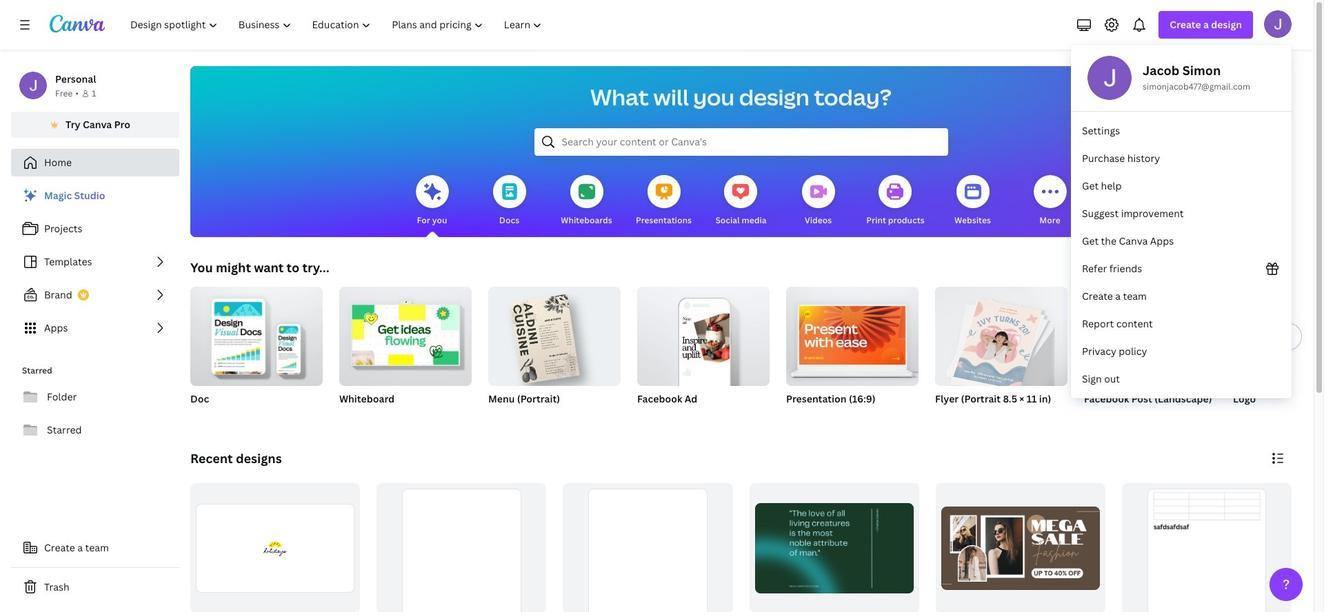 Task type: vqa. For each thing, say whether or not it's contained in the screenshot.
1st OF from the left
no



Task type: describe. For each thing, give the bounding box(es) containing it.
top level navigation element
[[121, 11, 554, 39]]

1 horizontal spatial list
[[1071, 117, 1292, 393]]



Task type: locate. For each thing, give the bounding box(es) containing it.
list
[[1071, 117, 1292, 393], [11, 182, 179, 342]]

menu
[[1071, 45, 1292, 399]]

Search search field
[[562, 129, 921, 155]]

0 horizontal spatial list
[[11, 182, 179, 342]]

jacob simon image
[[1264, 10, 1292, 38]]

None search field
[[534, 128, 948, 156]]

group
[[190, 281, 323, 424], [190, 281, 323, 386], [339, 281, 472, 424], [339, 281, 472, 386], [488, 281, 621, 424], [488, 281, 621, 386], [637, 281, 770, 424], [637, 281, 770, 386], [786, 287, 919, 424], [935, 287, 1068, 424], [1084, 287, 1217, 424], [1233, 287, 1324, 424], [190, 484, 360, 613], [377, 484, 547, 613], [563, 484, 733, 613], [936, 484, 1106, 613], [1122, 484, 1292, 613]]



